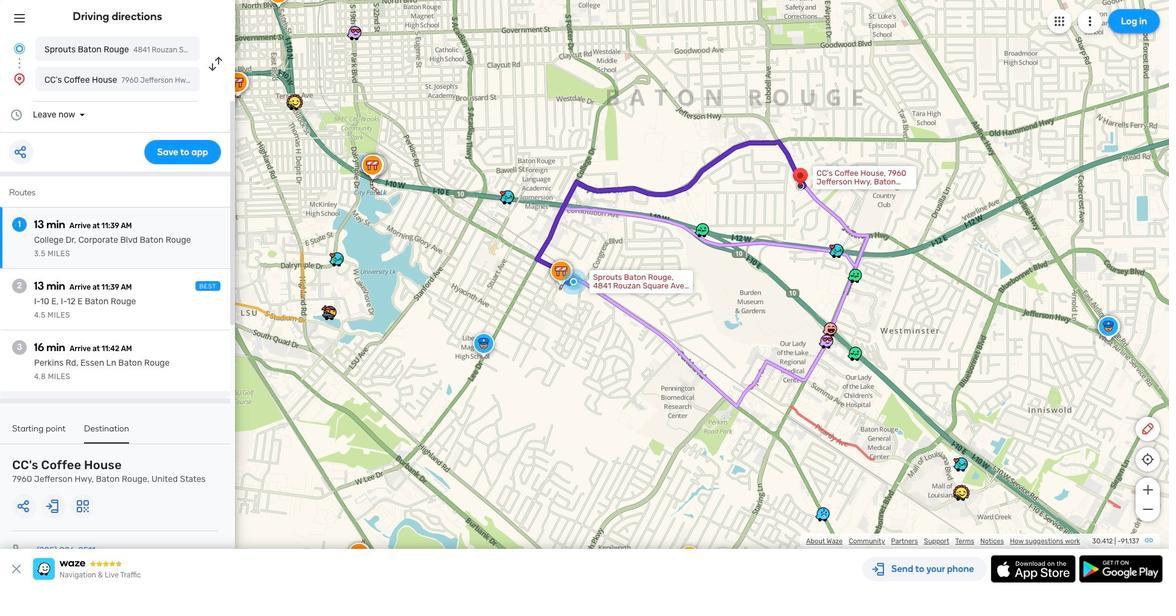 Task type: locate. For each thing, give the bounding box(es) containing it.
clock image
[[9, 108, 24, 122]]

pencil image
[[1141, 422, 1156, 437]]

call image
[[12, 544, 27, 559]]

current location image
[[12, 41, 27, 56]]

location image
[[12, 72, 27, 87]]



Task type: describe. For each thing, give the bounding box(es) containing it.
x image
[[9, 562, 24, 577]]

zoom in image
[[1141, 483, 1156, 498]]

link image
[[1145, 536, 1154, 546]]

zoom out image
[[1141, 503, 1156, 517]]



Task type: vqa. For each thing, say whether or not it's contained in the screenshot.
leftmost |
no



